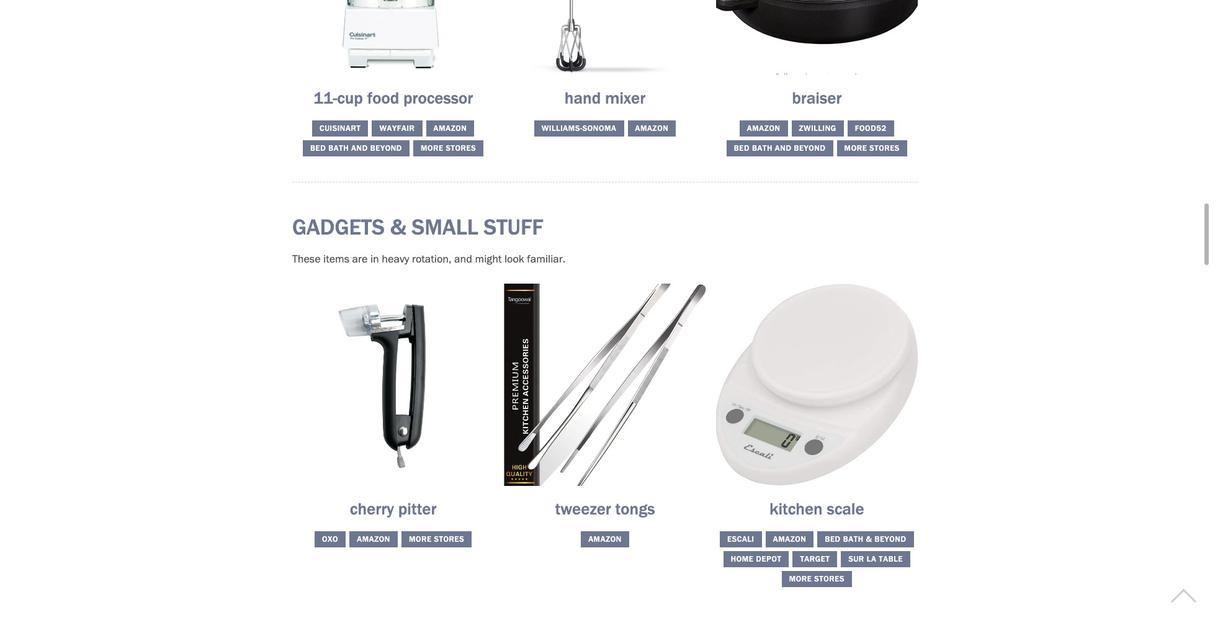 Task type: locate. For each thing, give the bounding box(es) containing it.
food
[[367, 87, 399, 108]]

bed bath & beyond link
[[818, 531, 914, 548]]

and left "might"
[[455, 252, 473, 266]]

beyond
[[371, 143, 402, 153], [794, 143, 826, 153], [875, 535, 907, 544]]

bed bath and beyond down zwilling link
[[734, 143, 826, 153]]

2 horizontal spatial beyond
[[875, 535, 907, 544]]

table
[[879, 555, 903, 564]]

small
[[412, 214, 478, 240]]

home depot link
[[724, 551, 789, 568]]

bath
[[329, 143, 349, 153], [752, 143, 773, 153], [844, 535, 864, 544]]

target link
[[793, 551, 838, 568]]

cherry pitter
[[350, 499, 437, 519]]

oxo link
[[315, 531, 346, 548]]

amazon down 'processor'
[[434, 123, 467, 133]]

braiser
[[792, 87, 842, 108]]

home depot
[[731, 555, 782, 564]]

1 bed bath and beyond from the left
[[310, 143, 402, 153]]

2 bed bath and beyond from the left
[[734, 143, 826, 153]]

cuisinart link
[[312, 120, 368, 136]]

1 horizontal spatial bed bath and beyond link
[[727, 140, 834, 156]]

bed bath and beyond
[[310, 143, 402, 153], [734, 143, 826, 153]]

depot
[[756, 555, 782, 564]]

amazon for amazon link underneath 'processor'
[[434, 123, 467, 133]]

beyond down zwilling link
[[794, 143, 826, 153]]

& up la
[[866, 535, 873, 544]]

& up heavy
[[390, 214, 406, 240]]

amazon down mixer
[[635, 123, 669, 133]]

processor
[[404, 87, 473, 108]]

cup
[[337, 87, 363, 108]]

0 horizontal spatial bath
[[329, 143, 349, 153]]

0 vertical spatial &
[[390, 214, 406, 240]]

tongs
[[616, 499, 655, 519]]

food52
[[855, 123, 887, 133]]

stores down 'processor'
[[446, 143, 476, 153]]

are
[[352, 252, 368, 266]]

None search field
[[59, 30, 1116, 68]]

escali link
[[720, 531, 762, 548]]

bed
[[310, 143, 326, 153], [734, 143, 750, 153], [825, 535, 841, 544]]

1 horizontal spatial &
[[866, 535, 873, 544]]

0 horizontal spatial bed bath and beyond
[[310, 143, 402, 153]]

target
[[801, 555, 830, 564]]

cherry
[[350, 499, 394, 519]]

&
[[390, 214, 406, 240], [866, 535, 873, 544]]

bed bath and beyond link
[[303, 140, 410, 156], [727, 140, 834, 156]]

amazon for amazon link to the left of zwilling link
[[747, 123, 781, 133]]

and
[[351, 143, 368, 153], [775, 143, 792, 153], [455, 252, 473, 266]]

bed bath and beyond link down zwilling link
[[727, 140, 834, 156]]

hand mixer
[[565, 87, 646, 108]]

more down 'target' link on the bottom of page
[[790, 574, 812, 584]]

amazon up depot
[[773, 535, 807, 544]]

1 horizontal spatial bath
[[752, 143, 773, 153]]

0 horizontal spatial bed
[[310, 143, 326, 153]]

more down the pitter
[[409, 535, 432, 544]]

0 horizontal spatial bed bath and beyond link
[[303, 140, 410, 156]]

amazon link down cherry
[[350, 531, 398, 548]]

beyond down wayfair link
[[371, 143, 402, 153]]

2 bed bath and beyond link from the left
[[727, 140, 834, 156]]

amazon link down mixer
[[628, 120, 676, 136]]

stores for more stores link below 'target' link on the bottom of page
[[815, 574, 845, 584]]

1 horizontal spatial bed
[[734, 143, 750, 153]]

more stores link down the pitter
[[402, 531, 472, 548]]

and for braiser
[[775, 143, 792, 153]]

1 bed bath and beyond link from the left
[[303, 140, 410, 156]]

0 horizontal spatial and
[[351, 143, 368, 153]]

amazon for amazon link below tweezer tongs
[[589, 535, 622, 544]]

beyond up table
[[875, 535, 907, 544]]

and down cuisinart link
[[351, 143, 368, 153]]

hand
[[565, 87, 601, 108]]

sur la table
[[849, 555, 903, 564]]

more
[[421, 143, 444, 153], [845, 143, 868, 153], [409, 535, 432, 544], [790, 574, 812, 584]]

and down zwilling link
[[775, 143, 792, 153]]

in
[[371, 252, 379, 266]]

stores for more stores link underneath 'processor'
[[446, 143, 476, 153]]

beyond for braiser
[[794, 143, 826, 153]]

wayfair
[[380, 123, 415, 133]]

stores
[[446, 143, 476, 153], [870, 143, 900, 153], [434, 535, 465, 544], [815, 574, 845, 584]]

stores down the food52 link
[[870, 143, 900, 153]]

look
[[505, 252, 525, 266]]

tweezer
[[555, 499, 611, 519]]

more stores link
[[413, 140, 484, 156], [837, 140, 908, 156], [402, 531, 472, 548], [782, 571, 852, 588]]

2 horizontal spatial and
[[775, 143, 792, 153]]

gadgets & small stuff
[[292, 214, 544, 240]]

amazon
[[434, 123, 467, 133], [635, 123, 669, 133], [747, 123, 781, 133], [357, 535, 390, 544], [589, 535, 622, 544], [773, 535, 807, 544]]

more down wayfair link
[[421, 143, 444, 153]]

amazon down tweezer tongs
[[589, 535, 622, 544]]

amazon down cherry
[[357, 535, 390, 544]]

more stores link down 'processor'
[[413, 140, 484, 156]]

more stores
[[421, 143, 476, 153], [845, 143, 900, 153], [409, 535, 465, 544], [790, 574, 845, 584]]

bed bath and beyond link for 11-cup food processor
[[303, 140, 410, 156]]

sonoma
[[583, 123, 617, 133]]

items
[[323, 252, 350, 266]]

might
[[475, 252, 502, 266]]

amazon link
[[426, 120, 475, 136], [628, 120, 676, 136], [740, 120, 788, 136], [350, 531, 398, 548], [581, 531, 629, 548], [766, 531, 814, 548]]

0 horizontal spatial &
[[390, 214, 406, 240]]

tweezer tongs
[[555, 499, 655, 519]]

bed bath and beyond link down cuisinart link
[[303, 140, 410, 156]]

beyond for 11-cup food processor
[[371, 143, 402, 153]]

bed bath and beyond for 11-cup food processor
[[310, 143, 402, 153]]

stores down 'target' link on the bottom of page
[[815, 574, 845, 584]]

1 horizontal spatial and
[[455, 252, 473, 266]]

rotation,
[[412, 252, 452, 266]]

bath for 11-cup food processor
[[329, 143, 349, 153]]

cuisinart
[[320, 123, 361, 133]]

amazon link up depot
[[766, 531, 814, 548]]

more stores link down 'target' link on the bottom of page
[[782, 571, 852, 588]]

more down the food52 link
[[845, 143, 868, 153]]

stores down the pitter
[[434, 535, 465, 544]]

1 vertical spatial &
[[866, 535, 873, 544]]

bed bath and beyond down cuisinart link
[[310, 143, 402, 153]]

1 horizontal spatial bed bath and beyond
[[734, 143, 826, 153]]

amazon left zwilling
[[747, 123, 781, 133]]

1 horizontal spatial beyond
[[794, 143, 826, 153]]

more for more stores link below the food52 link
[[845, 143, 868, 153]]

amazon for amazon link on top of depot
[[773, 535, 807, 544]]

0 horizontal spatial beyond
[[371, 143, 402, 153]]



Task type: vqa. For each thing, say whether or not it's contained in the screenshot.
Bed Bath and Beyond
yes



Task type: describe. For each thing, give the bounding box(es) containing it.
2 horizontal spatial bed
[[825, 535, 841, 544]]

escali
[[728, 535, 755, 544]]

beyond inside bed bath & beyond link
[[875, 535, 907, 544]]

heavy
[[382, 252, 409, 266]]

zwilling link
[[792, 120, 844, 136]]

11-cup food processor
[[314, 87, 473, 108]]

more for more stores link underneath 'processor'
[[421, 143, 444, 153]]

la
[[867, 555, 877, 564]]

kitchen
[[770, 499, 823, 519]]

zwilling
[[799, 123, 837, 133]]

wayfair link
[[372, 120, 423, 136]]

familiar.
[[527, 252, 566, 266]]

mixer
[[605, 87, 646, 108]]

more stores down 'processor'
[[421, 143, 476, 153]]

more stores down 'target' link on the bottom of page
[[790, 574, 845, 584]]

bed for braiser
[[734, 143, 750, 153]]

stores for more stores link below the pitter
[[434, 535, 465, 544]]

2 horizontal spatial bath
[[844, 535, 864, 544]]

scale
[[827, 499, 865, 519]]

more stores down the food52 link
[[845, 143, 900, 153]]

more for more stores link below 'target' link on the bottom of page
[[790, 574, 812, 584]]

bed bath and beyond link for braiser
[[727, 140, 834, 156]]

sur
[[849, 555, 865, 564]]

more stores down the pitter
[[409, 535, 465, 544]]

more for more stores link below the pitter
[[409, 535, 432, 544]]

williams-sonoma
[[542, 123, 617, 133]]

11-
[[314, 87, 337, 108]]

amazon link down 'processor'
[[426, 120, 475, 136]]

bath for braiser
[[752, 143, 773, 153]]

home
[[731, 555, 754, 564]]

williams-
[[542, 123, 583, 133]]

stores for more stores link below the food52 link
[[870, 143, 900, 153]]

gadgets
[[292, 214, 385, 240]]

kitchen scale
[[770, 499, 865, 519]]

bed bath & beyond
[[825, 535, 907, 544]]

amazon link left zwilling link
[[740, 120, 788, 136]]

bed for 11-cup food processor
[[310, 143, 326, 153]]

amazon for amazon link underneath cherry
[[357, 535, 390, 544]]

pitter
[[398, 499, 437, 519]]

sur la table link
[[842, 551, 911, 568]]

food52 link
[[848, 120, 895, 136]]

williams-sonoma link
[[534, 120, 624, 136]]

stuff
[[484, 214, 544, 240]]

amazon for amazon link below mixer
[[635, 123, 669, 133]]

these
[[292, 252, 321, 266]]

bed bath and beyond for braiser
[[734, 143, 826, 153]]

oxo
[[322, 535, 338, 544]]

these items are in heavy rotation, and might look familiar.
[[292, 252, 566, 266]]

more stores link down the food52 link
[[837, 140, 908, 156]]

amazon link down tweezer tongs
[[581, 531, 629, 548]]

and for 11-cup food processor
[[351, 143, 368, 153]]



